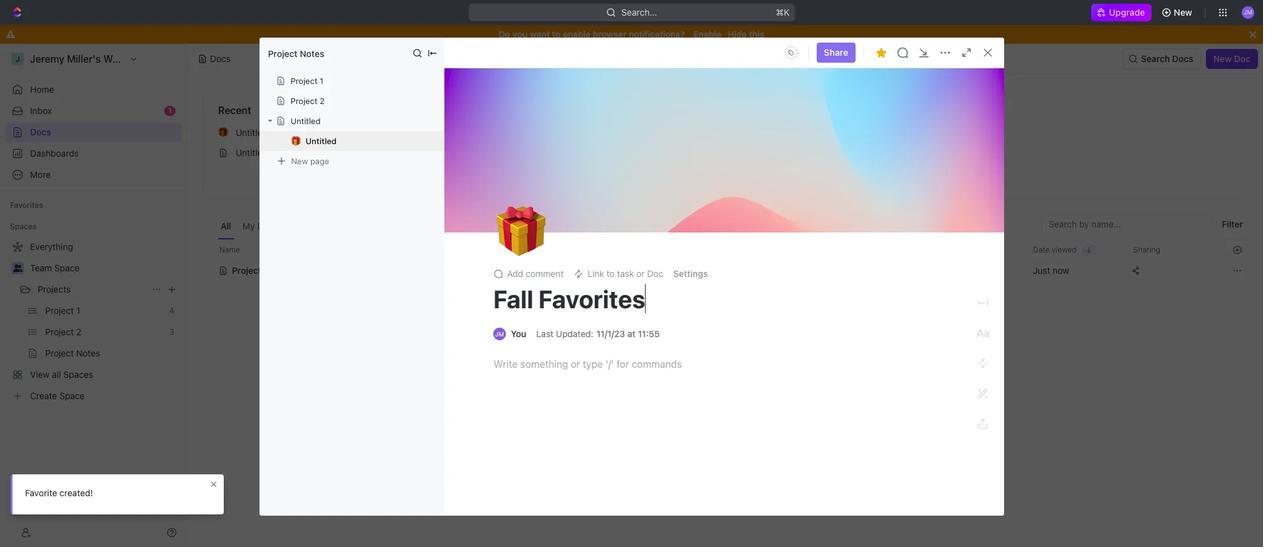 Task type: describe. For each thing, give the bounding box(es) containing it.
notes inside 'project notes' link
[[619, 127, 643, 138]]

link
[[588, 268, 604, 279]]

notifications?
[[629, 29, 685, 40]]

add comment
[[507, 268, 564, 279]]

inbox
[[30, 105, 52, 116]]

⌘k
[[776, 7, 790, 18]]

2 cell from the left
[[780, 260, 926, 282]]

change
[[885, 212, 917, 223]]

just now
[[1034, 265, 1070, 276]]

assigned
[[428, 221, 467, 231]]

by
[[963, 105, 974, 116]]

link to task or doc
[[588, 268, 664, 279]]

task
[[617, 268, 634, 279]]

new for new doc
[[1214, 53, 1232, 64]]

• for recent
[[270, 128, 274, 138]]

search docs
[[1142, 53, 1194, 64]]

me
[[977, 105, 991, 116]]

comment
[[526, 268, 564, 279]]

archived button
[[475, 214, 518, 240]]

projects link
[[38, 280, 147, 300]]

search...
[[622, 7, 657, 18]]

browser
[[593, 29, 627, 40]]

all button
[[218, 214, 234, 240]]

enable
[[563, 29, 591, 40]]

row containing name
[[203, 240, 1249, 260]]

projects inside the "projects" link
[[38, 284, 71, 295]]

sidebar navigation
[[0, 44, 188, 547]]

project notes inside button
[[232, 265, 288, 276]]

row containing project notes
[[203, 258, 1249, 283]]

3 column header from the left
[[926, 240, 1026, 260]]

team space link
[[30, 258, 179, 278]]

add
[[507, 268, 524, 279]]

0 vertical spatial favorites
[[570, 105, 614, 116]]

11:55
[[638, 329, 660, 339]]

tab list containing all
[[218, 214, 518, 240]]

1 cell from the left
[[203, 260, 216, 282]]

do you want to enable browser notifications? enable hide this
[[499, 29, 765, 40]]

just
[[1034, 265, 1051, 276]]

projects inside table
[[675, 265, 708, 276]]

date viewed button
[[1026, 240, 1096, 260]]

untitled link for created by me
[[917, 143, 1238, 163]]

jm button
[[1239, 3, 1259, 23]]

favorites button
[[5, 198, 48, 213]]

share
[[824, 47, 849, 58]]

• for created by me
[[974, 128, 978, 138]]

archived
[[478, 221, 515, 231]]

change cover
[[885, 212, 942, 223]]

link to task or doc button
[[569, 265, 669, 283]]

upgrade
[[1110, 7, 1146, 18]]

settings
[[674, 268, 708, 279]]

hide
[[728, 29, 747, 40]]

new page
[[291, 156, 329, 166]]

docs up recent
[[210, 53, 231, 64]]

2
[[320, 96, 325, 106]]

space
[[54, 263, 80, 273]]

11/1/23
[[597, 329, 625, 339]]

untitled • for created by me
[[940, 127, 978, 138]]

untitled • for recent
[[236, 127, 274, 138]]

1 inside sidebar navigation
[[168, 106, 172, 115]]

search docs button
[[1124, 49, 1201, 69]]

2 column header from the left
[[655, 240, 780, 260]]

project 2
[[291, 96, 325, 106]]

team space
[[30, 263, 80, 273]]

want
[[530, 29, 550, 40]]

name
[[219, 245, 240, 254]]

docs inside tab list
[[257, 221, 279, 231]]

at
[[628, 329, 636, 339]]

untitled link for recent
[[213, 143, 534, 163]]

last
[[537, 329, 554, 339]]

3 cell from the left
[[926, 260, 1026, 282]]



Task type: locate. For each thing, give the bounding box(es) containing it.
1 • from the left
[[270, 128, 274, 138]]

to
[[552, 29, 561, 40], [607, 268, 615, 279]]

column header
[[203, 240, 216, 260], [655, 240, 780, 260], [926, 240, 1026, 260]]

untitled • down recent
[[236, 127, 274, 138]]

change cover button
[[877, 208, 949, 228]]

title text field
[[494, 284, 945, 314]]

last updated: 11/1/23 at 11:55
[[537, 329, 660, 339]]

do
[[499, 29, 510, 40]]

tab list
[[218, 214, 518, 240]]

0 horizontal spatial jm
[[495, 330, 504, 338]]

projects
[[675, 265, 708, 276], [38, 284, 71, 295]]

jm up new doc
[[1244, 8, 1253, 16]]

project notes
[[268, 48, 324, 59], [588, 127, 643, 138], [232, 265, 288, 276]]

doc right or
[[647, 268, 664, 279]]

projects up title text box
[[675, 265, 708, 276]]

row up settings
[[203, 240, 1249, 260]]

updated:
[[556, 329, 594, 339]]

cover
[[919, 212, 942, 223]]

project inside 'project notes' link
[[588, 127, 617, 138]]

all
[[221, 221, 231, 231]]

0 horizontal spatial new
[[291, 156, 308, 166]]

0 vertical spatial new
[[1174, 7, 1193, 18]]

new button
[[1157, 3, 1200, 23]]

1 horizontal spatial new
[[1174, 7, 1193, 18]]

1 horizontal spatial 1
[[320, 76, 324, 86]]

0 horizontal spatial column header
[[203, 240, 216, 260]]

row
[[203, 240, 1249, 260], [203, 258, 1249, 283]]

🎁 inside the 🎁 untitled
[[291, 136, 301, 146]]

table containing project notes
[[203, 240, 1249, 283]]

1 column header from the left
[[203, 240, 216, 260]]

2 horizontal spatial new
[[1214, 53, 1232, 64]]

0 horizontal spatial doc
[[647, 268, 664, 279]]

docs right my
[[257, 221, 279, 231]]

page
[[310, 156, 329, 166]]

home link
[[5, 80, 182, 100]]

new for new
[[1174, 7, 1193, 18]]

1 vertical spatial notes
[[619, 127, 643, 138]]

recent
[[218, 105, 251, 116]]

new inside button
[[1214, 53, 1232, 64]]

1 horizontal spatial notes
[[300, 48, 324, 59]]

• left 🎁 dropdown button
[[270, 128, 274, 138]]

notes inside project notes button
[[264, 265, 288, 276]]

0 vertical spatial project notes
[[268, 48, 324, 59]]

now
[[1053, 265, 1070, 276]]

doc down 'jm' dropdown button at the top right
[[1235, 53, 1251, 64]]

2 vertical spatial new
[[291, 156, 308, 166]]

enable
[[694, 29, 722, 40]]

favorites inside button
[[10, 201, 43, 210]]

1 vertical spatial jm
[[495, 330, 504, 338]]

my docs
[[243, 221, 279, 231]]

jm inside dropdown button
[[1244, 8, 1253, 16]]

project inside project notes button
[[232, 265, 262, 276]]

date viewed
[[1034, 245, 1077, 254]]

or
[[637, 268, 645, 279]]

untitled link
[[213, 143, 534, 163], [917, 143, 1238, 163]]

project
[[268, 48, 298, 59], [291, 76, 318, 86], [291, 96, 318, 106], [588, 127, 617, 138], [232, 265, 262, 276]]

docs link
[[5, 122, 182, 142]]

new up search docs
[[1174, 7, 1193, 18]]

favorites
[[570, 105, 614, 116], [10, 201, 43, 210]]

date
[[1034, 245, 1050, 254]]

home
[[30, 84, 54, 95]]

cell
[[203, 260, 216, 282], [780, 260, 926, 282], [926, 260, 1026, 282]]

0 horizontal spatial 1
[[168, 106, 172, 115]]

2 vertical spatial notes
[[264, 265, 288, 276]]

0 horizontal spatial untitled •
[[236, 127, 274, 138]]

untitled •
[[236, 127, 274, 138], [940, 127, 978, 138]]

search
[[1142, 53, 1170, 64]]

1 row from the top
[[203, 240, 1249, 260]]

projects down team space
[[38, 284, 71, 295]]

docs inside 'link'
[[30, 127, 51, 137]]

dropdown menu image
[[782, 43, 802, 63]]

column header down cover
[[926, 240, 1026, 260]]

0 vertical spatial projects
[[675, 265, 708, 276]]

project notes button
[[218, 258, 647, 283]]

viewed
[[1052, 245, 1077, 254]]

dashboards link
[[5, 144, 182, 164]]

team
[[30, 263, 52, 273]]

to inside dropdown button
[[607, 268, 615, 279]]

1 vertical spatial new
[[1214, 53, 1232, 64]]

user group image
[[13, 265, 22, 272]]

1 horizontal spatial to
[[607, 268, 615, 279]]

1 vertical spatial project notes
[[588, 127, 643, 138]]

0 horizontal spatial untitled link
[[213, 143, 534, 163]]

assigned button
[[425, 214, 470, 240]]

1 horizontal spatial column header
[[655, 240, 780, 260]]

0 vertical spatial jm
[[1244, 8, 1253, 16]]

upgrade link
[[1092, 4, 1152, 21]]

2 • from the left
[[974, 128, 978, 138]]

docs right search
[[1173, 53, 1194, 64]]

new doc
[[1214, 53, 1251, 64]]

0 vertical spatial notes
[[300, 48, 324, 59]]

reposition button
[[818, 208, 877, 228]]

🎁 down recent
[[218, 128, 228, 137]]

0 horizontal spatial to
[[552, 29, 561, 40]]

project 1
[[291, 76, 324, 86]]

new for new page
[[291, 156, 308, 166]]

1 horizontal spatial •
[[974, 128, 978, 138]]

sharing
[[1134, 245, 1161, 254]]

this
[[749, 29, 765, 40]]

1 horizontal spatial favorites
[[570, 105, 614, 116]]

spaces
[[10, 222, 37, 231]]

notes
[[300, 48, 324, 59], [619, 127, 643, 138], [264, 265, 288, 276]]

table
[[203, 240, 1249, 283]]

favorite
[[25, 488, 57, 499]]

dashboards
[[30, 148, 79, 159]]

1 vertical spatial to
[[607, 268, 615, 279]]

jm
[[1244, 8, 1253, 16], [495, 330, 504, 338]]

untitled • down created by me
[[940, 127, 978, 138]]

0 horizontal spatial •
[[270, 128, 274, 138]]

to right want
[[552, 29, 561, 40]]

•
[[270, 128, 274, 138], [974, 128, 978, 138]]

created by me
[[922, 105, 991, 116]]

1 vertical spatial doc
[[647, 268, 664, 279]]

new down 🎁 dropdown button
[[291, 156, 308, 166]]

created!
[[60, 488, 93, 499]]

new doc button
[[1206, 49, 1259, 69]]

doc inside button
[[1235, 53, 1251, 64]]

untitled inside the 🎁 untitled
[[306, 136, 337, 146]]

Search by name... text field
[[1049, 215, 1207, 234]]

created
[[922, 105, 960, 116]]

2 vertical spatial project notes
[[232, 265, 288, 276]]

column header up settings
[[655, 240, 780, 260]]

0 horizontal spatial notes
[[264, 265, 288, 276]]

🎁 up the add
[[496, 202, 546, 261]]

tree inside sidebar navigation
[[5, 237, 182, 406]]

column header left name
[[203, 240, 216, 260]]

1 vertical spatial projects
[[38, 284, 71, 295]]

jm left you in the left of the page
[[495, 330, 504, 338]]

reposition
[[825, 212, 869, 223]]

2 untitled • from the left
[[940, 127, 978, 138]]

1 vertical spatial favorites
[[10, 201, 43, 210]]

you
[[513, 29, 528, 40]]

new inside button
[[1174, 7, 1193, 18]]

docs down inbox
[[30, 127, 51, 137]]

my
[[243, 221, 255, 231]]

🎁 untitled
[[291, 136, 337, 146]]

project notes link
[[565, 123, 886, 143]]

1 untitled link from the left
[[213, 143, 534, 163]]

1 vertical spatial 1
[[168, 106, 172, 115]]

🎁 down created
[[922, 128, 932, 137]]

doc
[[1235, 53, 1251, 64], [647, 268, 664, 279]]

2 row from the top
[[203, 258, 1249, 283]]

tree containing team space
[[5, 237, 182, 406]]

1
[[320, 76, 324, 86], [168, 106, 172, 115]]

1 horizontal spatial projects
[[675, 265, 708, 276]]

favorite created!
[[25, 488, 93, 499]]

1 horizontal spatial untitled link
[[917, 143, 1238, 163]]

1 untitled • from the left
[[236, 127, 274, 138]]

to right link on the left of page
[[607, 268, 615, 279]]

2 horizontal spatial notes
[[619, 127, 643, 138]]

my docs button
[[239, 214, 282, 240]]

row up title text box
[[203, 258, 1249, 283]]

0 vertical spatial 1
[[320, 76, 324, 86]]

🎁
[[218, 128, 228, 137], [922, 128, 932, 137], [291, 136, 301, 146], [496, 202, 546, 261]]

0 vertical spatial doc
[[1235, 53, 1251, 64]]

• down "me"
[[974, 128, 978, 138]]

2 horizontal spatial column header
[[926, 240, 1026, 260]]

0 vertical spatial to
[[552, 29, 561, 40]]

1 horizontal spatial jm
[[1244, 8, 1253, 16]]

1 horizontal spatial untitled •
[[940, 127, 978, 138]]

tree
[[5, 237, 182, 406]]

🎁 button
[[291, 136, 306, 146]]

change cover button
[[877, 208, 949, 228]]

new right search docs
[[1214, 53, 1232, 64]]

doc inside dropdown button
[[647, 268, 664, 279]]

1 horizontal spatial doc
[[1235, 53, 1251, 64]]

0 horizontal spatial projects
[[38, 284, 71, 295]]

2 untitled link from the left
[[917, 143, 1238, 163]]

0 horizontal spatial favorites
[[10, 201, 43, 210]]

you
[[511, 329, 527, 339]]

🎁 up new page
[[291, 136, 301, 146]]



Task type: vqa. For each thing, say whether or not it's contained in the screenshot.
Favorites
yes



